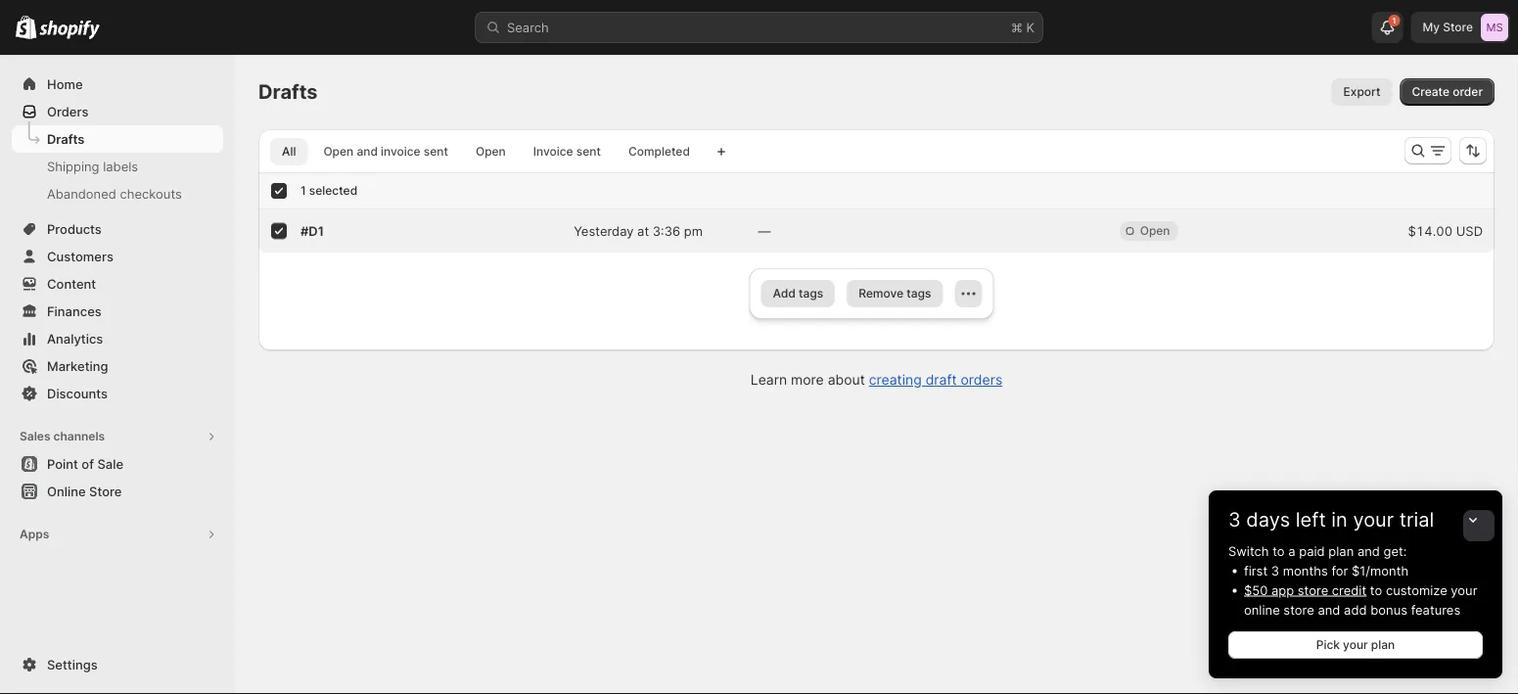 Task type: locate. For each thing, give the bounding box(es) containing it.
$50
[[1244, 583, 1268, 598]]

1 vertical spatial 1
[[301, 184, 306, 198]]

2 vertical spatial and
[[1318, 602, 1341, 617]]

store inside button
[[89, 484, 122, 499]]

your right pick
[[1343, 638, 1368, 652]]

remove tags button
[[847, 280, 943, 307]]

abandoned
[[47, 186, 116, 201]]

1 tags from the left
[[799, 286, 824, 301]]

products
[[47, 221, 102, 236]]

0 horizontal spatial to
[[1273, 543, 1285, 559]]

3 right first
[[1272, 563, 1280, 578]]

0 vertical spatial 1
[[1393, 16, 1396, 25]]

0 vertical spatial drafts
[[258, 80, 318, 104]]

abandoned checkouts
[[47, 186, 182, 201]]

1 horizontal spatial open
[[476, 144, 506, 159]]

#d1
[[301, 223, 324, 238]]

online
[[47, 484, 86, 499]]

my
[[1423, 20, 1440, 34]]

store right "my"
[[1443, 20, 1473, 34]]

open link
[[464, 138, 518, 165]]

0 horizontal spatial drafts
[[47, 131, 85, 146]]

0 horizontal spatial tags
[[799, 286, 824, 301]]

invoice
[[381, 144, 421, 159]]

$50 app store credit link
[[1244, 583, 1367, 598]]

1 horizontal spatial sent
[[576, 144, 601, 159]]

learn
[[751, 372, 787, 388]]

bonus
[[1371, 602, 1408, 617]]

analytics link
[[12, 325, 223, 352]]

1 horizontal spatial 3
[[1272, 563, 1280, 578]]

1 horizontal spatial 1
[[1393, 16, 1396, 25]]

1 horizontal spatial tags
[[907, 286, 931, 301]]

remove tags
[[859, 286, 931, 301]]

open inside the open link
[[476, 144, 506, 159]]

my store
[[1423, 20, 1473, 34]]

your inside dropdown button
[[1353, 508, 1394, 532]]

orders link
[[12, 98, 223, 125]]

$14.00
[[1408, 223, 1453, 238]]

1 vertical spatial store
[[89, 484, 122, 499]]

open and invoice sent
[[323, 144, 448, 159]]

sales channels
[[20, 429, 105, 443]]

—
[[758, 223, 771, 238]]

0 vertical spatial 3
[[1229, 508, 1241, 532]]

tags right remove
[[907, 286, 931, 301]]

orders
[[961, 372, 1003, 388]]

1 horizontal spatial plan
[[1371, 638, 1395, 652]]

switch
[[1229, 543, 1269, 559]]

3
[[1229, 508, 1241, 532], [1272, 563, 1280, 578]]

tags for remove tags
[[907, 286, 931, 301]]

and inside to customize your online store and add bonus features
[[1318, 602, 1341, 617]]

0 horizontal spatial open
[[323, 144, 354, 159]]

drafts up all
[[258, 80, 318, 104]]

and
[[357, 144, 378, 159], [1358, 543, 1380, 559], [1318, 602, 1341, 617]]

search
[[507, 20, 549, 35]]

0 vertical spatial plan
[[1329, 543, 1354, 559]]

online store button
[[0, 478, 235, 505]]

1 horizontal spatial store
[[1443, 20, 1473, 34]]

1 left selected
[[301, 184, 306, 198]]

0 horizontal spatial plan
[[1329, 543, 1354, 559]]

invoice
[[533, 144, 573, 159]]

marketing link
[[12, 352, 223, 380]]

point of sale button
[[0, 450, 235, 478]]

1 vertical spatial to
[[1370, 583, 1383, 598]]

1 vertical spatial and
[[1358, 543, 1380, 559]]

more
[[791, 372, 824, 388]]

tags right add
[[799, 286, 824, 301]]

0 horizontal spatial 1
[[301, 184, 306, 198]]

and left invoice
[[357, 144, 378, 159]]

store inside to customize your online store and add bonus features
[[1284, 602, 1315, 617]]

create order
[[1412, 85, 1483, 99]]

your up 'features'
[[1451, 583, 1478, 598]]

drafts
[[258, 80, 318, 104], [47, 131, 85, 146]]

2 vertical spatial your
[[1343, 638, 1368, 652]]

3 left days
[[1229, 508, 1241, 532]]

apps
[[20, 527, 49, 541]]

and for switch
[[1358, 543, 1380, 559]]

#d1 link
[[301, 223, 324, 238]]

1
[[1393, 16, 1396, 25], [301, 184, 306, 198]]

discounts link
[[12, 380, 223, 407]]

plan down bonus
[[1371, 638, 1395, 652]]

and for to
[[1318, 602, 1341, 617]]

yesterday at 3:36 pm
[[574, 223, 703, 238]]

analytics
[[47, 331, 103, 346]]

1 horizontal spatial drafts
[[258, 80, 318, 104]]

usd
[[1456, 223, 1483, 238]]

1 vertical spatial store
[[1284, 602, 1315, 617]]

products link
[[12, 215, 223, 243]]

1 inside 1 dropdown button
[[1393, 16, 1396, 25]]

all
[[282, 144, 296, 159]]

shopify image
[[16, 15, 36, 39], [39, 20, 100, 40]]

plan
[[1329, 543, 1354, 559], [1371, 638, 1395, 652]]

app
[[1272, 583, 1294, 598]]

0 vertical spatial store
[[1443, 20, 1473, 34]]

1 horizontal spatial to
[[1370, 583, 1383, 598]]

discounts
[[47, 386, 108, 401]]

1 for 1 selected
[[301, 184, 306, 198]]

at
[[637, 223, 649, 238]]

tags inside button
[[799, 286, 824, 301]]

tags inside 'button'
[[907, 286, 931, 301]]

open and invoice sent link
[[312, 138, 460, 165]]

about
[[828, 372, 865, 388]]

to left a
[[1273, 543, 1285, 559]]

3 days left in your trial button
[[1209, 490, 1503, 532]]

store for my store
[[1443, 20, 1473, 34]]

to down $1/month
[[1370, 583, 1383, 598]]

3 inside dropdown button
[[1229, 508, 1241, 532]]

creating
[[869, 372, 922, 388]]

shipping labels
[[47, 159, 138, 174]]

open inside open and invoice sent link
[[323, 144, 354, 159]]

and left add
[[1318, 602, 1341, 617]]

plan up for
[[1329, 543, 1354, 559]]

1 vertical spatial your
[[1451, 583, 1478, 598]]

store down months
[[1298, 583, 1329, 598]]

invoice sent
[[533, 144, 601, 159]]

point
[[47, 456, 78, 471]]

checkouts
[[120, 186, 182, 201]]

2 tags from the left
[[907, 286, 931, 301]]

draft
[[926, 372, 957, 388]]

1 sent from the left
[[424, 144, 448, 159]]

1 horizontal spatial and
[[1318, 602, 1341, 617]]

settings link
[[12, 651, 223, 678]]

tab list
[[266, 137, 706, 165]]

0 vertical spatial your
[[1353, 508, 1394, 532]]

0 horizontal spatial 3
[[1229, 508, 1241, 532]]

1 vertical spatial 3
[[1272, 563, 1280, 578]]

$50 app store credit
[[1244, 583, 1367, 598]]

marketing
[[47, 358, 108, 373]]

store down $50 app store credit link
[[1284, 602, 1315, 617]]

online store link
[[12, 478, 223, 505]]

your right in
[[1353, 508, 1394, 532]]

0 horizontal spatial and
[[357, 144, 378, 159]]

store down sale
[[89, 484, 122, 499]]

2 horizontal spatial and
[[1358, 543, 1380, 559]]

store
[[1298, 583, 1329, 598], [1284, 602, 1315, 617]]

customers
[[47, 249, 114, 264]]

0 horizontal spatial sent
[[424, 144, 448, 159]]

1 button
[[1372, 12, 1403, 43]]

1 left "my"
[[1393, 16, 1396, 25]]

0 horizontal spatial store
[[89, 484, 122, 499]]

and up $1/month
[[1358, 543, 1380, 559]]

of
[[82, 456, 94, 471]]

2 horizontal spatial open
[[1140, 224, 1170, 238]]

your
[[1353, 508, 1394, 532], [1451, 583, 1478, 598], [1343, 638, 1368, 652]]

apps button
[[12, 521, 223, 548]]

sent
[[424, 144, 448, 159], [576, 144, 601, 159]]

drafts down orders
[[47, 131, 85, 146]]

1 horizontal spatial shopify image
[[39, 20, 100, 40]]



Task type: describe. For each thing, give the bounding box(es) containing it.
1 for 1
[[1393, 16, 1396, 25]]

yesterday
[[574, 223, 634, 238]]

add tags button
[[761, 280, 835, 307]]

features
[[1411, 602, 1461, 617]]

online store
[[47, 484, 122, 499]]

pick your plan link
[[1229, 631, 1483, 659]]

$1/month
[[1352, 563, 1409, 578]]

finances link
[[12, 298, 223, 325]]

tags for add tags
[[799, 286, 824, 301]]

$14.00 usd
[[1408, 223, 1483, 238]]

1 selected
[[301, 184, 357, 198]]

channels
[[53, 429, 105, 443]]

sale
[[97, 456, 123, 471]]

2 sent from the left
[[576, 144, 601, 159]]

selected
[[309, 184, 357, 198]]

customers link
[[12, 243, 223, 270]]

3:36 pm
[[653, 223, 703, 238]]

invoice sent link
[[522, 138, 613, 165]]

sales
[[20, 429, 50, 443]]

completed
[[628, 144, 690, 159]]

to inside to customize your online store and add bonus features
[[1370, 583, 1383, 598]]

months
[[1283, 563, 1328, 578]]

add tags
[[773, 286, 824, 301]]

to customize your online store and add bonus features
[[1244, 583, 1478, 617]]

pick your plan
[[1317, 638, 1395, 652]]

all button
[[270, 138, 308, 165]]

finances
[[47, 303, 102, 319]]

abandoned checkouts link
[[12, 180, 223, 208]]

⌘
[[1011, 20, 1023, 35]]

3 inside "element"
[[1272, 563, 1280, 578]]

sales channels button
[[12, 423, 223, 450]]

create
[[1412, 85, 1450, 99]]

remove
[[859, 286, 904, 301]]

point of sale
[[47, 456, 123, 471]]

3 days left in your trial
[[1229, 508, 1435, 532]]

pick
[[1317, 638, 1340, 652]]

0 vertical spatial to
[[1273, 543, 1285, 559]]

add
[[773, 286, 796, 301]]

creating draft orders link
[[869, 372, 1003, 388]]

3 days left in your trial element
[[1209, 541, 1503, 678]]

add
[[1344, 602, 1367, 617]]

credit
[[1332, 583, 1367, 598]]

export button
[[1332, 78, 1393, 106]]

1 vertical spatial drafts
[[47, 131, 85, 146]]

create order link
[[1400, 78, 1495, 106]]

first
[[1244, 563, 1268, 578]]

in
[[1332, 508, 1348, 532]]

first 3 months for $1/month
[[1244, 563, 1409, 578]]

your inside to customize your online store and add bonus features
[[1451, 583, 1478, 598]]

learn more about creating draft orders
[[751, 372, 1003, 388]]

shipping
[[47, 159, 99, 174]]

0 vertical spatial store
[[1298, 583, 1329, 598]]

my store image
[[1481, 14, 1509, 41]]

days
[[1247, 508, 1291, 532]]

paid
[[1299, 543, 1325, 559]]

customize
[[1386, 583, 1448, 598]]

k
[[1027, 20, 1035, 35]]

trial
[[1400, 508, 1435, 532]]

a
[[1289, 543, 1296, 559]]

get:
[[1384, 543, 1407, 559]]

left
[[1296, 508, 1326, 532]]

content link
[[12, 270, 223, 298]]

tab list containing all
[[266, 137, 706, 165]]

point of sale link
[[12, 450, 223, 478]]

online
[[1244, 602, 1280, 617]]

1 vertical spatial plan
[[1371, 638, 1395, 652]]

store for online store
[[89, 484, 122, 499]]

settings
[[47, 657, 98, 672]]

home link
[[12, 70, 223, 98]]

0 horizontal spatial shopify image
[[16, 15, 36, 39]]

content
[[47, 276, 96, 291]]

labels
[[103, 159, 138, 174]]

shipping labels link
[[12, 153, 223, 180]]

order
[[1453, 85, 1483, 99]]

orders
[[47, 104, 89, 119]]

switch to a paid plan and get:
[[1229, 543, 1407, 559]]

export
[[1344, 85, 1381, 99]]

0 vertical spatial and
[[357, 144, 378, 159]]



Task type: vqa. For each thing, say whether or not it's contained in the screenshot.
left "SKU"
no



